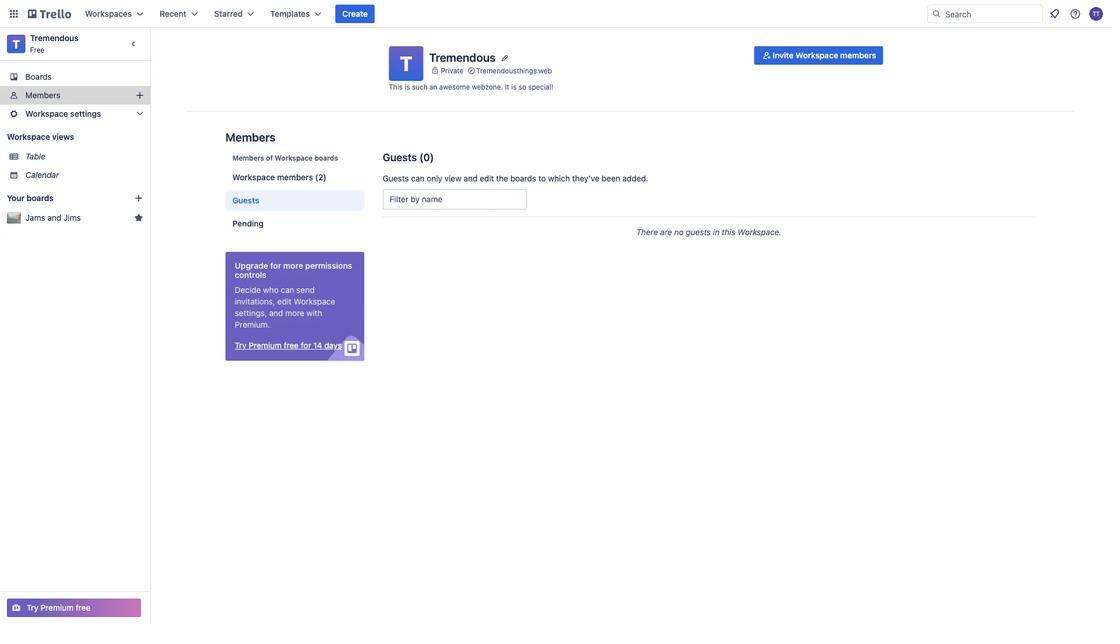 Task type: describe. For each thing, give the bounding box(es) containing it.
days
[[324, 341, 342, 351]]

workspace settings
[[25, 109, 101, 119]]

who
[[263, 285, 279, 295]]

guests can only view and edit the boards to which they've been added.
[[383, 174, 649, 183]]

Filter by name text field
[[383, 189, 528, 210]]

members inside members link
[[25, 91, 60, 100]]

workspace up table
[[7, 132, 50, 142]]

try for try premium free
[[27, 604, 38, 613]]

t button
[[389, 46, 424, 81]]

boards
[[25, 72, 52, 82]]

for inside button
[[301, 341, 311, 351]]

invite workspace members button
[[754, 46, 884, 65]]

tremendousthings.web link
[[476, 65, 552, 76]]

boards link
[[0, 68, 150, 86]]

starred
[[214, 9, 243, 19]]

premium for try premium free for 14 days
[[249, 341, 282, 351]]

it
[[505, 83, 510, 91]]

can inside the upgrade for more permissions controls decide who can send invitations, edit workspace settings, and more with premium.
[[281, 285, 294, 295]]

recent
[[160, 9, 186, 19]]

try premium free
[[27, 604, 91, 613]]

guests for guests can only view and edit the boards to which they've been added.
[[383, 174, 409, 183]]

workspace members
[[233, 173, 313, 182]]

invite workspace members
[[773, 51, 877, 60]]

private
[[441, 67, 464, 75]]

which
[[548, 174, 570, 183]]

such
[[412, 83, 428, 91]]

for inside the upgrade for more permissions controls decide who can send invitations, edit workspace settings, and more with premium.
[[270, 261, 281, 271]]

14
[[313, 341, 322, 351]]

they've
[[572, 174, 600, 183]]

1 vertical spatial more
[[285, 309, 304, 318]]

workspace navigation collapse icon image
[[126, 36, 142, 52]]

controls
[[235, 270, 267, 280]]

0
[[424, 151, 430, 163]]

t for t button
[[400, 51, 413, 75]]

0 horizontal spatial boards
[[27, 193, 54, 203]]

(
[[420, 151, 424, 163]]

create
[[342, 9, 368, 19]]

sm image
[[761, 50, 773, 61]]

settings,
[[235, 309, 267, 318]]

try premium free for 14 days
[[235, 341, 342, 351]]

been
[[602, 174, 621, 183]]

decide
[[235, 285, 261, 295]]

1 vertical spatial members
[[226, 130, 276, 144]]

upgrade for more permissions controls decide who can send invitations, edit workspace settings, and more with premium.
[[235, 261, 352, 330]]

only
[[427, 174, 443, 183]]

invitations,
[[235, 297, 275, 307]]

send
[[297, 285, 315, 295]]

1 horizontal spatial boards
[[315, 154, 338, 162]]

there
[[637, 228, 658, 237]]

settings
[[70, 109, 101, 119]]

try premium free for 14 days button
[[235, 340, 342, 352]]

special!
[[528, 83, 554, 91]]

workspace inside the upgrade for more permissions controls decide who can send invitations, edit workspace settings, and more with premium.
[[294, 297, 335, 307]]

jams and jims link
[[25, 212, 130, 224]]

tremendousthings.web
[[476, 67, 552, 75]]

the
[[496, 174, 508, 183]]

1 is from the left
[[405, 83, 410, 91]]

create button
[[335, 5, 375, 23]]

free for try premium free for 14 days
[[284, 341, 299, 351]]

open information menu image
[[1070, 8, 1082, 20]]

workspace settings button
[[0, 105, 150, 123]]

view
[[445, 174, 462, 183]]

2 is from the left
[[512, 83, 517, 91]]

1 vertical spatial members
[[277, 173, 313, 182]]

this
[[389, 83, 403, 91]]

added.
[[623, 174, 649, 183]]

(2)
[[315, 173, 326, 182]]

jams and jims
[[25, 213, 81, 223]]

your boards with 1 items element
[[7, 191, 117, 205]]

awesome
[[439, 83, 470, 91]]

workspace down of
[[233, 173, 275, 182]]

2 horizontal spatial boards
[[511, 174, 536, 183]]

jims
[[63, 213, 81, 223]]

templates
[[271, 9, 310, 19]]

your
[[7, 193, 25, 203]]

no
[[675, 228, 684, 237]]

premium.
[[235, 320, 270, 330]]



Task type: locate. For each thing, give the bounding box(es) containing it.
for left 14
[[301, 341, 311, 351]]

add board image
[[134, 194, 143, 203]]

workspace inside dropdown button
[[25, 109, 68, 119]]

0 vertical spatial t
[[13, 37, 20, 51]]

t inside button
[[400, 51, 413, 75]]

workspace views
[[7, 132, 74, 142]]

t up this
[[400, 51, 413, 75]]

workspace inside button
[[796, 51, 839, 60]]

premium
[[249, 341, 282, 351], [41, 604, 74, 613]]

and
[[464, 174, 478, 183], [47, 213, 61, 223], [269, 309, 283, 318]]

1 vertical spatial can
[[281, 285, 294, 295]]

pending
[[233, 219, 264, 228]]

guests up 'pending' at the left
[[233, 196, 259, 205]]

try inside button
[[235, 341, 247, 351]]

0 horizontal spatial free
[[76, 604, 91, 613]]

in
[[713, 228, 720, 237]]

try premium free button
[[7, 599, 141, 618]]

1 horizontal spatial free
[[284, 341, 299, 351]]

members down boards
[[25, 91, 60, 100]]

1 horizontal spatial try
[[235, 341, 247, 351]]

table
[[25, 152, 45, 161]]

recent button
[[153, 5, 205, 23]]

and right view
[[464, 174, 478, 183]]

table link
[[25, 151, 143, 163]]

0 vertical spatial boards
[[315, 154, 338, 162]]

tremendous for tremendous free
[[30, 33, 79, 43]]

1 horizontal spatial members
[[841, 51, 877, 60]]

1 vertical spatial t
[[400, 51, 413, 75]]

1 horizontal spatial tremendous
[[429, 50, 496, 64]]

guests for 'guests' link
[[233, 196, 259, 205]]

0 vertical spatial edit
[[480, 174, 494, 183]]

1 vertical spatial edit
[[277, 297, 292, 307]]

workspace
[[796, 51, 839, 60], [25, 109, 68, 119], [7, 132, 50, 142], [275, 154, 313, 162], [233, 173, 275, 182], [294, 297, 335, 307]]

1 horizontal spatial t
[[400, 51, 413, 75]]

workspace right invite
[[796, 51, 839, 60]]

0 notifications image
[[1048, 7, 1062, 21]]

0 vertical spatial more
[[283, 261, 303, 271]]

boards up jams
[[27, 193, 54, 203]]

0 vertical spatial can
[[411, 174, 425, 183]]

premium inside button
[[41, 604, 74, 613]]

more left with
[[285, 309, 304, 318]]

primary element
[[0, 0, 1111, 28]]

guests
[[383, 151, 417, 163], [383, 174, 409, 183], [233, 196, 259, 205]]

( 0 )
[[420, 151, 434, 163]]

boards
[[315, 154, 338, 162], [511, 174, 536, 183], [27, 193, 54, 203]]

and down the who
[[269, 309, 283, 318]]

for right upgrade
[[270, 261, 281, 271]]

boards up "(2)"
[[315, 154, 338, 162]]

guests left 'only'
[[383, 174, 409, 183]]

1 vertical spatial for
[[301, 341, 311, 351]]

0 horizontal spatial and
[[47, 213, 61, 223]]

permissions
[[305, 261, 352, 271]]

1 vertical spatial tremendous
[[429, 50, 496, 64]]

more
[[283, 261, 303, 271], [285, 309, 304, 318]]

members link
[[0, 86, 150, 105]]

)
[[430, 151, 434, 163]]

0 horizontal spatial tremendous
[[30, 33, 79, 43]]

calendar
[[25, 170, 59, 180]]

pending link
[[226, 213, 364, 234]]

edit left the
[[480, 174, 494, 183]]

t left free
[[13, 37, 20, 51]]

tremendous for tremendous
[[429, 50, 496, 64]]

1 vertical spatial free
[[76, 604, 91, 613]]

tremendous up free
[[30, 33, 79, 43]]

1 horizontal spatial can
[[411, 174, 425, 183]]

2 vertical spatial and
[[269, 309, 283, 318]]

your boards
[[7, 193, 54, 203]]

free
[[30, 46, 45, 54]]

back to home image
[[28, 5, 71, 23]]

workspace up 'workspace views'
[[25, 109, 68, 119]]

0 vertical spatial for
[[270, 261, 281, 271]]

1 vertical spatial try
[[27, 604, 38, 613]]

free inside button
[[284, 341, 299, 351]]

guests link
[[226, 190, 364, 211]]

guests left (
[[383, 151, 417, 163]]

search image
[[932, 9, 942, 19]]

for
[[270, 261, 281, 271], [301, 341, 311, 351]]

t for t link
[[13, 37, 20, 51]]

this
[[722, 228, 736, 237]]

edit inside the upgrade for more permissions controls decide who can send invitations, edit workspace settings, and more with premium.
[[277, 297, 292, 307]]

and left jims
[[47, 213, 61, 223]]

tremendous free
[[30, 33, 79, 54]]

and inside the upgrade for more permissions controls decide who can send invitations, edit workspace settings, and more with premium.
[[269, 309, 283, 318]]

members left of
[[233, 154, 264, 162]]

starred icon image
[[134, 213, 143, 223]]

tremendous up private
[[429, 50, 496, 64]]

edit
[[480, 174, 494, 183], [277, 297, 292, 307]]

members
[[25, 91, 60, 100], [226, 130, 276, 144], [233, 154, 264, 162]]

0 vertical spatial try
[[235, 341, 247, 351]]

so
[[519, 83, 527, 91]]

this is such an awesome webzone. it is so special!
[[389, 83, 554, 91]]

workspace up with
[[294, 297, 335, 307]]

0 horizontal spatial try
[[27, 604, 38, 613]]

premium inside button
[[249, 341, 282, 351]]

upgrade
[[235, 261, 268, 271]]

are
[[660, 228, 672, 237]]

boards left to
[[511, 174, 536, 183]]

1 horizontal spatial for
[[301, 341, 311, 351]]

can
[[411, 174, 425, 183], [281, 285, 294, 295]]

edit down the who
[[277, 297, 292, 307]]

workspace.
[[738, 228, 782, 237]]

can left 'only'
[[411, 174, 425, 183]]

2 vertical spatial members
[[233, 154, 264, 162]]

premium for try premium free
[[41, 604, 74, 613]]

0 vertical spatial free
[[284, 341, 299, 351]]

0 vertical spatial members
[[841, 51, 877, 60]]

free inside button
[[76, 604, 91, 613]]

1 horizontal spatial premium
[[249, 341, 282, 351]]

views
[[52, 132, 74, 142]]

0 vertical spatial tremendous
[[30, 33, 79, 43]]

workspaces
[[85, 9, 132, 19]]

jams
[[25, 213, 45, 223]]

invite
[[773, 51, 794, 60]]

0 horizontal spatial is
[[405, 83, 410, 91]]

templates button
[[264, 5, 329, 23]]

1 vertical spatial premium
[[41, 604, 74, 613]]

1 horizontal spatial edit
[[480, 174, 494, 183]]

2 horizontal spatial and
[[464, 174, 478, 183]]

0 vertical spatial members
[[25, 91, 60, 100]]

try for try premium free for 14 days
[[235, 341, 247, 351]]

is right this
[[405, 83, 410, 91]]

0 horizontal spatial members
[[277, 173, 313, 182]]

guests
[[686, 228, 711, 237]]

is
[[405, 83, 410, 91], [512, 83, 517, 91]]

workspace right of
[[275, 154, 313, 162]]

try inside button
[[27, 604, 38, 613]]

0 horizontal spatial for
[[270, 261, 281, 271]]

t
[[13, 37, 20, 51], [400, 51, 413, 75]]

to
[[539, 174, 546, 183]]

0 horizontal spatial premium
[[41, 604, 74, 613]]

1 horizontal spatial is
[[512, 83, 517, 91]]

workspaces button
[[78, 5, 150, 23]]

try
[[235, 341, 247, 351], [27, 604, 38, 613]]

of
[[266, 154, 273, 162]]

members up of
[[226, 130, 276, 144]]

0 horizontal spatial can
[[281, 285, 294, 295]]

members inside the invite workspace members button
[[841, 51, 877, 60]]

1 horizontal spatial and
[[269, 309, 283, 318]]

tremendous link
[[30, 33, 79, 43]]

members of workspace boards
[[233, 154, 338, 162]]

there are no guests in this workspace.
[[637, 228, 782, 237]]

1 vertical spatial boards
[[511, 174, 536, 183]]

1 vertical spatial and
[[47, 213, 61, 223]]

2 vertical spatial boards
[[27, 193, 54, 203]]

starred button
[[207, 5, 261, 23]]

0 horizontal spatial t
[[13, 37, 20, 51]]

is right the it
[[512, 83, 517, 91]]

1 vertical spatial guests
[[383, 174, 409, 183]]

more up "send"
[[283, 261, 303, 271]]

2 vertical spatial guests
[[233, 196, 259, 205]]

0 vertical spatial premium
[[249, 341, 282, 351]]

with
[[307, 309, 322, 318]]

0 horizontal spatial edit
[[277, 297, 292, 307]]

webzone.
[[472, 83, 503, 91]]

Search field
[[942, 5, 1043, 23]]

terry turtle (terryturtle) image
[[1090, 7, 1104, 21]]

calendar link
[[25, 169, 143, 181]]

0 vertical spatial guests
[[383, 151, 417, 163]]

can right the who
[[281, 285, 294, 295]]

t link
[[7, 35, 25, 53]]

0 vertical spatial and
[[464, 174, 478, 183]]

an
[[430, 83, 438, 91]]

free for try premium free
[[76, 604, 91, 613]]



Task type: vqa. For each thing, say whether or not it's contained in the screenshot.
Been
yes



